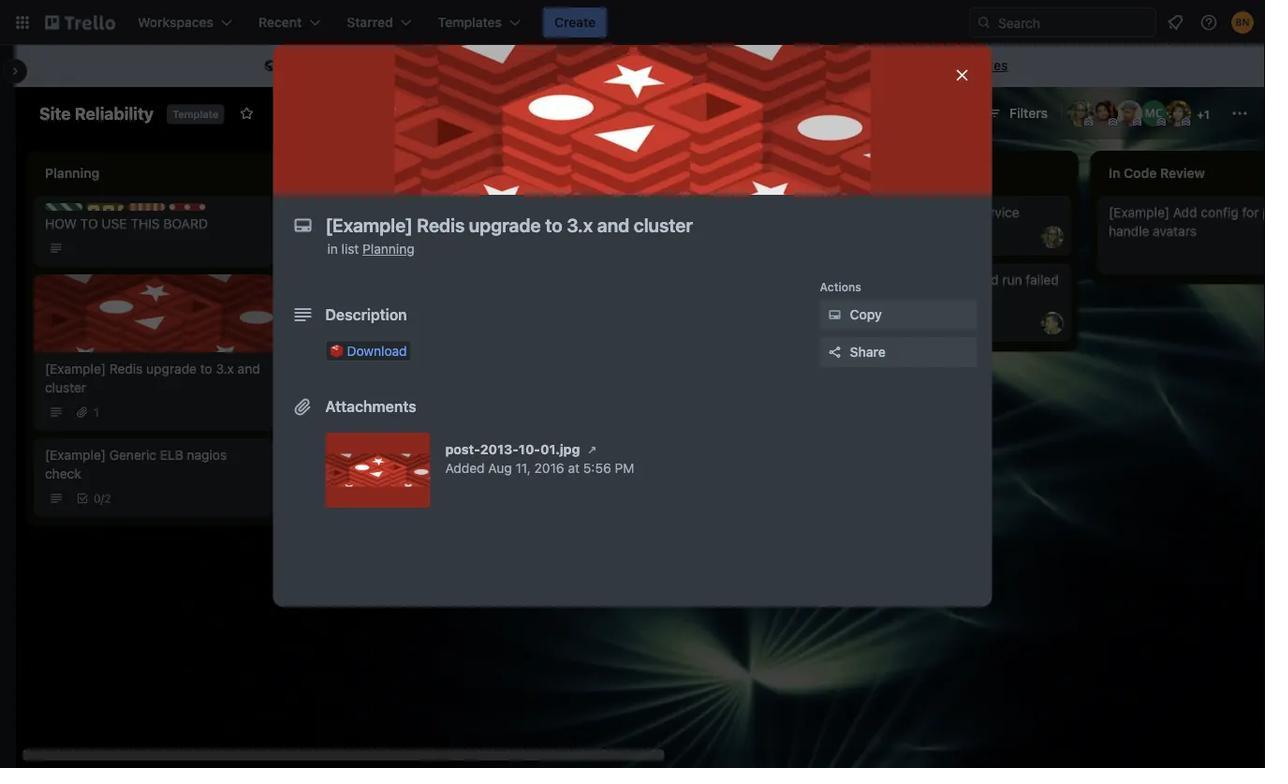 Task type: vqa. For each thing, say whether or not it's contained in the screenshot.
upgrade to the bottom
yes



Task type: describe. For each thing, give the bounding box(es) containing it.
primary element
[[0, 0, 1266, 45]]

5:56
[[583, 460, 611, 476]]

10/23
[[843, 291, 877, 306]]

cluster
[[45, 380, 86, 395]]

to left copy. at the top
[[593, 58, 605, 73]]

explore
[[862, 58, 908, 73]]

add
[[1174, 205, 1198, 220]]

table link
[[383, 98, 459, 128]]

copy
[[850, 307, 882, 322]]

color: yellow, title: "ready to merge" element
[[86, 203, 124, 211]]

create board from template link
[[652, 51, 847, 81]]

create button
[[543, 7, 607, 37]]

how to use this board
[[45, 216, 208, 231]]

[example] for [example] snowplow prod run failed 10/23
[[843, 272, 904, 288]]

filters button
[[982, 98, 1054, 128]]

19.0?
[[428, 223, 459, 239]]

this is a public template for anyone on the internet to copy.
[[283, 58, 641, 73]]

color: orange, title: "manual deploy steps" element
[[127, 203, 165, 211]]

ben nelson (bennelson96) image
[[1232, 11, 1254, 34]]

nagios
[[187, 447, 227, 463]]

added aug 11, 2016 at 5:56 pm
[[445, 460, 635, 476]]

filters
[[1010, 105, 1048, 121]]

config
[[1201, 205, 1239, 220]]

erlang
[[371, 223, 409, 239]]

[example] migrate to longer ebs/snapshot resources ids link
[[577, 203, 794, 241]]

more
[[911, 58, 943, 73]]

explore more templates
[[862, 58, 1008, 73]]

0 / 2
[[94, 492, 111, 505]]

download
[[347, 343, 407, 359]]

share button
[[820, 337, 977, 367]]

public
[[337, 58, 373, 73]]

2016
[[535, 460, 565, 476]]

2
[[104, 492, 111, 505]]

how
[[45, 216, 77, 231]]

2013-
[[480, 442, 519, 457]]

upgrade inside [example] redis upgrade to 3.x and cluster
[[146, 361, 197, 377]]

1 horizontal spatial 1
[[1205, 108, 1210, 121]]

[example] for [example] websocket service
[[843, 205, 904, 220]]

to inside [example] redis upgrade to 3.x and cluster
[[200, 361, 212, 377]]

copy.
[[609, 58, 641, 73]]

this
[[283, 58, 309, 73]]

[example] generic elb nagios check
[[45, 447, 227, 482]]

explore more templates link
[[850, 51, 1020, 81]]

[example] for [example] generic elb nagios check
[[45, 447, 106, 463]]

how to use this board link
[[45, 215, 262, 233]]

[example] upgrade rabbitmq to 3.6.3 and erlang to 19.0? link
[[311, 203, 528, 241]]

[example] for [example] add config for p
[[1109, 205, 1170, 220]]

1 vertical spatial 1
[[94, 406, 99, 419]]

sm image
[[261, 57, 280, 76]]

elb
[[160, 447, 183, 463]]

for inside [example] add config for p
[[1243, 205, 1259, 220]]

[example] for [example] upgrade rabbitmq to 3.6.3 and erlang to 19.0?
[[311, 205, 372, 220]]

resources
[[665, 223, 724, 239]]

[example] snowplow prod run failed 10/23
[[843, 272, 1059, 306]]

added
[[445, 460, 485, 476]]

public image
[[273, 106, 288, 121]]

planning link
[[363, 241, 415, 257]]

download button
[[326, 341, 412, 362]]

/
[[101, 492, 104, 505]]

0 vertical spatial amy freiderson (amyfreiderson) image
[[1068, 100, 1094, 126]]

1 vertical spatial amy freiderson (amyfreiderson) image
[[1042, 226, 1064, 248]]

[example] upgrade rabbitmq to 3.6.3 and erlang to 19.0?
[[311, 205, 500, 239]]

open information menu image
[[1200, 13, 1219, 32]]

templates
[[947, 58, 1008, 73]]

Board name text field
[[30, 98, 163, 128]]

ids
[[728, 223, 747, 239]]

0 vertical spatial for
[[434, 58, 450, 73]]

[example] websocket service link
[[843, 203, 1060, 222]]

3.6.3
[[311, 223, 341, 239]]

[example] generic elb nagios check link
[[45, 446, 262, 483]]

+ 1
[[1197, 108, 1210, 121]]

pm
[[615, 460, 635, 476]]

in
[[327, 241, 338, 257]]

to right rabbitmq
[[488, 205, 500, 220]]

10-
[[519, 442, 541, 457]]

description
[[326, 306, 407, 324]]

p
[[1263, 205, 1266, 220]]

and for 3.x
[[238, 361, 260, 377]]

and for 3.6.3
[[345, 223, 367, 239]]

this
[[131, 216, 160, 231]]

[example] add config for p
[[1109, 205, 1266, 239]]

site reliability
[[39, 103, 154, 123]]



Task type: locate. For each thing, give the bounding box(es) containing it.
template
[[172, 108, 219, 120]]

[example] up ebs/snapshot at the top of the page
[[577, 205, 638, 220]]

run
[[1003, 272, 1023, 288]]

generic
[[109, 447, 156, 463]]

1
[[1205, 108, 1210, 121], [94, 406, 99, 419]]

1 up '[example] generic elb nagios check'
[[94, 406, 99, 419]]

in list planning
[[327, 241, 415, 257]]

for left anyone at the left of page
[[434, 58, 450, 73]]

the
[[520, 58, 539, 73]]

create inside button
[[555, 15, 596, 30]]

tom mikelbach (tommikelbach) image
[[1042, 312, 1064, 334]]

sm image up 5:56 on the bottom of page
[[583, 440, 602, 459]]

snowplow
[[908, 272, 968, 288]]

list
[[342, 241, 359, 257]]

attachments
[[326, 398, 417, 415]]

0 horizontal spatial 1
[[94, 406, 99, 419]]

[example] left add
[[1109, 205, 1170, 220]]

[example] inside [example] snowplow prod run failed 10/23
[[843, 272, 904, 288]]

site
[[39, 103, 71, 123]]

[example] for [example] migrate to longer ebs/snapshot resources ids
[[577, 205, 638, 220]]

0 vertical spatial create
[[555, 15, 596, 30]]

aug
[[488, 460, 512, 476]]

from
[[748, 58, 777, 73]]

1 horizontal spatial and
[[345, 223, 367, 239]]

[example] redis upgrade to 3.x and cluster
[[45, 361, 260, 395]]

for left p
[[1243, 205, 1259, 220]]

unshippable!
[[187, 204, 259, 217]]

and inside [example] redis upgrade to 3.x and cluster
[[238, 361, 260, 377]]

to inside [example] migrate to longer ebs/snapshot resources ids
[[691, 205, 703, 220]]

and right 3.x at the left top
[[238, 361, 260, 377]]

0 horizontal spatial for
[[434, 58, 450, 73]]

upgrade right the redis
[[146, 361, 197, 377]]

1 horizontal spatial samantha pivlot (samanthapivlot) image
[[1165, 100, 1192, 126]]

sm image for post-2013-10-01.jpg
[[583, 440, 602, 459]]

0 notifications image
[[1164, 11, 1187, 34]]

create up internet
[[555, 15, 596, 30]]

01.jpg
[[541, 442, 580, 457]]

longer
[[707, 205, 745, 220]]

amy freiderson (amyfreiderson) image left chris temperson (christemperson) icon
[[1068, 100, 1094, 126]]

actions
[[820, 280, 862, 293]]

sm image
[[826, 305, 844, 324], [583, 440, 602, 459]]

0 horizontal spatial and
[[238, 361, 260, 377]]

star or unstar board image
[[239, 106, 254, 121]]

template right from
[[780, 58, 835, 73]]

copy link
[[820, 300, 977, 330]]

1 left show menu "icon"
[[1205, 108, 1210, 121]]

0 horizontal spatial create
[[555, 15, 596, 30]]

search image
[[977, 15, 992, 30]]

a
[[326, 58, 333, 73]]

0 vertical spatial sm image
[[826, 305, 844, 324]]

1 horizontal spatial template
[[780, 58, 835, 73]]

1 vertical spatial for
[[1243, 205, 1259, 220]]

chris temperson (christemperson) image
[[1117, 100, 1143, 126]]

[example] inside '[example] generic elb nagios check'
[[45, 447, 106, 463]]

is
[[313, 58, 322, 73]]

None text field
[[316, 208, 934, 242]]

create for create
[[555, 15, 596, 30]]

failed
[[1026, 272, 1059, 288]]

[example] up 10/23
[[843, 272, 904, 288]]

samantha pivlot (samanthapivlot) image left tom mikelbach (tommikelbach) image at the right
[[749, 244, 772, 267]]

marques closter (marquescloster) image
[[1141, 100, 1167, 126]]

1 vertical spatial and
[[238, 361, 260, 377]]

andre gorte (andregorte) image
[[1092, 100, 1118, 126]]

service
[[976, 205, 1020, 220]]

1 horizontal spatial create
[[664, 58, 705, 73]]

0 horizontal spatial sm image
[[583, 440, 602, 459]]

0 horizontal spatial template
[[377, 58, 430, 73]]

1 vertical spatial samantha pivlot (samanthapivlot) image
[[749, 244, 772, 267]]

show menu image
[[1231, 104, 1250, 123]]

[example] add config for p link
[[1109, 203, 1266, 241]]

board
[[163, 216, 208, 231]]

to up resources at the right of page
[[691, 205, 703, 220]]

sm image for actions
[[826, 305, 844, 324]]

migrate
[[641, 205, 688, 220]]

[example] inside [example] migrate to longer ebs/snapshot resources ids
[[577, 205, 638, 220]]

create board from template
[[664, 58, 835, 73]]

use
[[102, 216, 127, 231]]

color: red, title: "unshippable!" element
[[169, 203, 259, 217]]

1 horizontal spatial for
[[1243, 205, 1259, 220]]

download link
[[326, 341, 412, 362]]

to
[[80, 216, 98, 231]]

color: green, title: "verified in staging" element
[[45, 203, 82, 211]]

table
[[415, 105, 448, 121]]

samantha pivlot (samanthapivlot) image left +
[[1165, 100, 1192, 126]]

+
[[1197, 108, 1205, 121]]

template inside create board from template link
[[780, 58, 835, 73]]

Search field
[[992, 8, 1156, 37]]

0 horizontal spatial amy freiderson (amyfreiderson) image
[[1042, 226, 1064, 248]]

planning
[[363, 241, 415, 257]]

11,
[[516, 460, 531, 476]]

0 vertical spatial and
[[345, 223, 367, 239]]

[example] left the websocket
[[843, 205, 904, 220]]

[example] up 'cluster'
[[45, 361, 106, 377]]

create for create board from template
[[664, 58, 705, 73]]

redis
[[109, 361, 143, 377]]

prod
[[971, 272, 999, 288]]

ebs/snapshot
[[577, 223, 661, 239]]

1 vertical spatial create
[[664, 58, 705, 73]]

[example] for [example] redis upgrade to 3.x and cluster
[[45, 361, 106, 377]]

upgrade up the erlang
[[375, 205, 426, 220]]

template right public
[[377, 58, 430, 73]]

amy freiderson (amyfreiderson) image up failed
[[1042, 226, 1064, 248]]

create
[[555, 15, 596, 30], [664, 58, 705, 73]]

[example] inside [example] add config for p
[[1109, 205, 1170, 220]]

1 horizontal spatial amy freiderson (amyfreiderson) image
[[1068, 100, 1094, 126]]

[example] up 3.6.3
[[311, 205, 372, 220]]

and up 'list'
[[345, 223, 367, 239]]

[example] websocket service
[[843, 205, 1020, 220]]

[example] inside [example] redis upgrade to 3.x and cluster
[[45, 361, 106, 377]]

to left 3.x at the left top
[[200, 361, 212, 377]]

1 template from the left
[[377, 58, 430, 73]]

upgrade inside [example] upgrade rabbitmq to 3.6.3 and erlang to 19.0?
[[375, 205, 426, 220]]

0 vertical spatial upgrade
[[375, 205, 426, 220]]

sm image inside copy link
[[826, 305, 844, 324]]

1 horizontal spatial sm image
[[826, 305, 844, 324]]

upgrade
[[375, 205, 426, 220], [146, 361, 197, 377]]

samantha pivlot (samanthapivlot) image
[[1165, 100, 1192, 126], [749, 244, 772, 267]]

0 horizontal spatial samantha pivlot (samanthapivlot) image
[[749, 244, 772, 267]]

1 vertical spatial upgrade
[[146, 361, 197, 377]]

tom mikelbach (tommikelbach) image
[[776, 244, 798, 267]]

to left 19.0?
[[412, 223, 424, 239]]

0 vertical spatial samantha pivlot (samanthapivlot) image
[[1165, 100, 1192, 126]]

check
[[45, 466, 81, 482]]

for
[[434, 58, 450, 73], [1243, 205, 1259, 220]]

internet
[[543, 58, 590, 73]]

anyone
[[454, 58, 497, 73]]

template
[[377, 58, 430, 73], [780, 58, 835, 73]]

0
[[94, 492, 101, 505]]

0 horizontal spatial upgrade
[[146, 361, 197, 377]]

[example] redis upgrade to 3.x and cluster link
[[45, 360, 262, 397]]

create left board
[[664, 58, 705, 73]]

[example]
[[311, 205, 372, 220], [577, 205, 638, 220], [843, 205, 904, 220], [1109, 205, 1170, 220], [843, 272, 904, 288], [45, 361, 106, 377], [45, 447, 106, 463]]

1 horizontal spatial upgrade
[[375, 205, 426, 220]]

reliability
[[75, 103, 154, 123]]

board
[[708, 58, 745, 73]]

at
[[568, 460, 580, 476]]

and
[[345, 223, 367, 239], [238, 361, 260, 377]]

0 vertical spatial 1
[[1205, 108, 1210, 121]]

amy freiderson (amyfreiderson) image
[[1068, 100, 1094, 126], [1042, 226, 1064, 248]]

3.x
[[216, 361, 234, 377]]

share
[[850, 344, 886, 360]]

[example] inside [example] upgrade rabbitmq to 3.6.3 and erlang to 19.0?
[[311, 205, 372, 220]]

post-2013-10-01.jpg
[[445, 442, 580, 457]]

and inside [example] upgrade rabbitmq to 3.6.3 and erlang to 19.0?
[[345, 223, 367, 239]]

1 vertical spatial sm image
[[583, 440, 602, 459]]

post-
[[445, 442, 480, 457]]

[example] up check in the bottom of the page
[[45, 447, 106, 463]]

websocket
[[908, 205, 973, 220]]

customize views image
[[468, 104, 487, 123]]

on
[[501, 58, 516, 73]]

2 template from the left
[[780, 58, 835, 73]]

[example] migrate to longer ebs/snapshot resources ids
[[577, 205, 747, 239]]

[example] snowplow prod run failed 10/23 link
[[843, 271, 1060, 308]]

sm image down actions
[[826, 305, 844, 324]]



